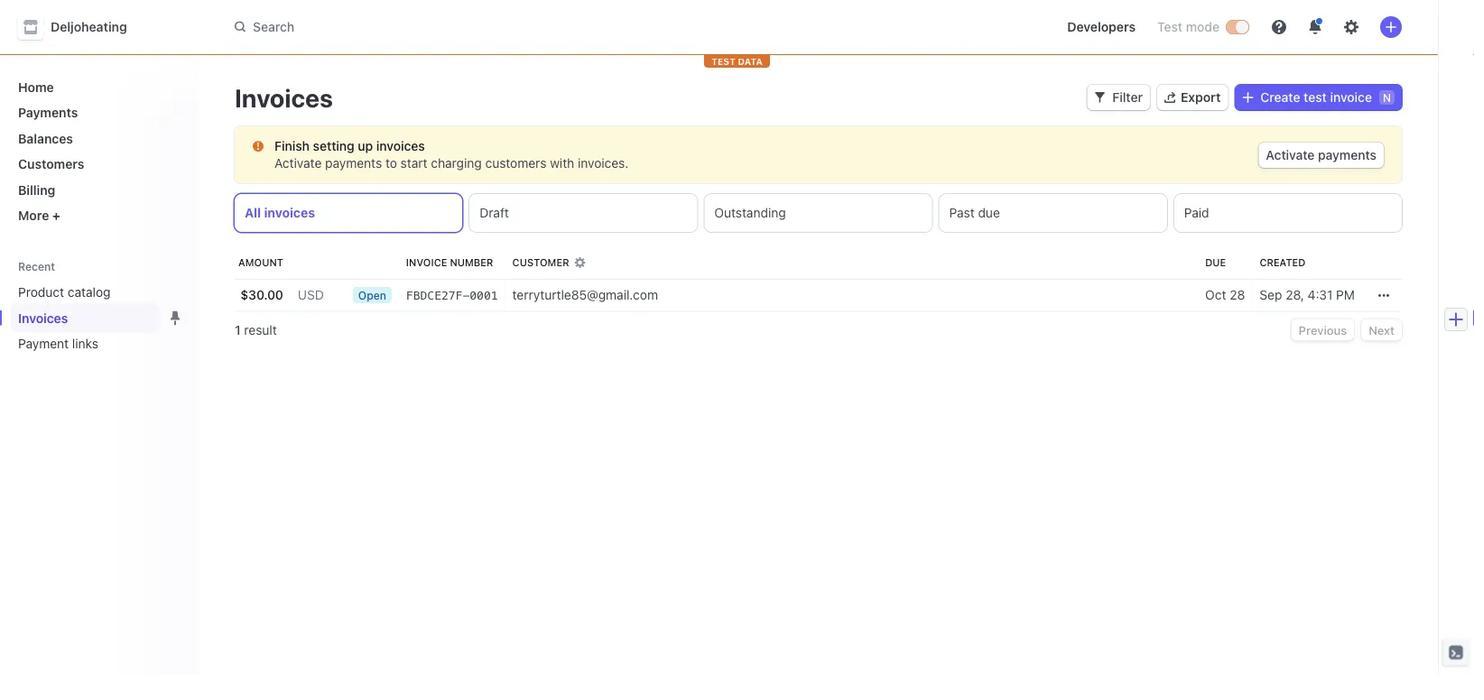 Task type: describe. For each thing, give the bounding box(es) containing it.
pm
[[1337, 288, 1356, 303]]

core navigation links element
[[11, 72, 184, 230]]

home
[[18, 79, 54, 94]]

invoice number
[[406, 257, 493, 269]]

catalog
[[68, 285, 111, 300]]

search
[[253, 19, 295, 34]]

outstanding button
[[705, 194, 933, 232]]

test data
[[712, 56, 763, 66]]

1 vertical spatial svg image
[[1379, 290, 1390, 301]]

invoices inside button
[[264, 205, 315, 220]]

invoice
[[1331, 90, 1373, 105]]

payment links link
[[11, 329, 159, 359]]

deljoheating button
[[18, 14, 145, 40]]

up
[[358, 139, 373, 154]]

previous
[[1299, 323, 1348, 337]]

$30.00
[[240, 288, 283, 303]]

developers link
[[1061, 13, 1143, 42]]

tab list containing all invoices
[[235, 194, 1403, 232]]

create test invoice
[[1261, 90, 1373, 105]]

next
[[1369, 323, 1395, 337]]

Search text field
[[224, 11, 733, 44]]

number
[[450, 257, 493, 269]]

all
[[245, 205, 261, 220]]

customer
[[513, 257, 569, 269]]

previous button
[[1292, 319, 1355, 341]]

all invoices
[[245, 205, 315, 220]]

0 vertical spatial svg image
[[253, 141, 264, 152]]

due
[[1206, 257, 1227, 269]]

invoices.
[[578, 156, 629, 171]]

draft
[[480, 205, 509, 220]]

filter button
[[1088, 85, 1151, 110]]

4:31
[[1308, 288, 1333, 303]]

past
[[950, 205, 975, 220]]

recent
[[18, 260, 55, 273]]

payment links
[[18, 336, 98, 351]]

export button
[[1158, 85, 1229, 110]]

paid button
[[1175, 194, 1403, 232]]

to
[[386, 156, 397, 171]]

usd
[[298, 288, 324, 303]]

result
[[244, 322, 277, 337]]

with
[[550, 156, 575, 171]]

activate inside finish setting up invoices activate payments to start charging customers with invoices.
[[275, 156, 322, 171]]

create
[[1261, 90, 1301, 105]]

oct 28 link
[[1199, 279, 1253, 312]]

balances
[[18, 131, 73, 146]]

sep
[[1260, 288, 1283, 303]]

recent element
[[0, 278, 199, 359]]

start
[[401, 156, 428, 171]]

pin to navigation image
[[168, 311, 182, 325]]

invoices inside finish setting up invoices activate payments to start charging customers with invoices.
[[377, 139, 425, 154]]

oct
[[1206, 288, 1227, 303]]

$30.00 link
[[235, 279, 291, 312]]

payments inside finish setting up invoices activate payments to start charging customers with invoices.
[[325, 156, 382, 171]]

terryturtle85@gmail.com link
[[505, 279, 1199, 312]]

terryturtle85@gmail.com
[[513, 288, 658, 303]]

svg image inside filter popup button
[[1095, 92, 1106, 103]]

export
[[1181, 90, 1221, 105]]

1
[[235, 322, 241, 337]]

n
[[1384, 91, 1392, 104]]

activate payments link
[[1259, 143, 1384, 168]]

1 result
[[235, 322, 277, 337]]



Task type: locate. For each thing, give the bounding box(es) containing it.
0 horizontal spatial invoices
[[18, 311, 68, 326]]

0 horizontal spatial payments
[[325, 156, 382, 171]]

activate payments
[[1267, 148, 1377, 163]]

charging
[[431, 156, 482, 171]]

1 horizontal spatial svg image
[[1379, 290, 1390, 301]]

tab list
[[235, 194, 1403, 232]]

past due
[[950, 205, 1000, 220]]

0 horizontal spatial svg image
[[253, 141, 264, 152]]

0 vertical spatial invoices
[[235, 83, 333, 112]]

more
[[18, 208, 49, 223]]

product catalog link
[[11, 278, 159, 307]]

draft button
[[470, 194, 698, 232]]

created
[[1260, 257, 1306, 269]]

Search search field
[[224, 11, 733, 44]]

0 vertical spatial invoices
[[377, 139, 425, 154]]

28
[[1230, 288, 1246, 303]]

due
[[979, 205, 1000, 220]]

invoices link
[[11, 303, 159, 333]]

recent navigation links element
[[0, 259, 199, 359]]

invoices right all
[[264, 205, 315, 220]]

payments down "invoice"
[[1319, 148, 1377, 163]]

all invoices button
[[235, 194, 463, 232]]

svg image up next button
[[1379, 290, 1390, 301]]

svg image left finish
[[253, 141, 264, 152]]

amount
[[238, 257, 283, 269]]

more +
[[18, 208, 60, 223]]

help image
[[1273, 20, 1287, 34]]

paid
[[1185, 205, 1210, 220]]

deljoheating
[[51, 19, 127, 34]]

invoices
[[235, 83, 333, 112], [18, 311, 68, 326]]

open link
[[346, 279, 399, 312]]

svg image
[[1095, 92, 1106, 103], [1243, 92, 1254, 103]]

1 horizontal spatial activate
[[1267, 148, 1315, 163]]

invoices up payment on the left
[[18, 311, 68, 326]]

test mode
[[1158, 19, 1220, 34]]

1 vertical spatial invoices
[[18, 311, 68, 326]]

test
[[712, 56, 736, 66]]

svg image left filter
[[1095, 92, 1106, 103]]

svg image
[[253, 141, 264, 152], [1379, 290, 1390, 301]]

test
[[1304, 90, 1327, 105]]

activate down finish
[[275, 156, 322, 171]]

svg image left create
[[1243, 92, 1254, 103]]

activate up paid button
[[1267, 148, 1315, 163]]

settings image
[[1345, 20, 1359, 34]]

balances link
[[11, 124, 184, 153]]

payments
[[1319, 148, 1377, 163], [325, 156, 382, 171]]

customers link
[[11, 149, 184, 179]]

links
[[72, 336, 98, 351]]

usd link
[[291, 279, 331, 312]]

fbdce27f-
[[406, 289, 470, 303]]

0 horizontal spatial svg image
[[1095, 92, 1106, 103]]

0001
[[470, 289, 498, 303]]

0 horizontal spatial activate
[[275, 156, 322, 171]]

1 horizontal spatial payments
[[1319, 148, 1377, 163]]

invoices up to
[[377, 139, 425, 154]]

1 vertical spatial invoices
[[264, 205, 315, 220]]

customers
[[485, 156, 547, 171]]

filter
[[1113, 90, 1143, 105]]

next button
[[1362, 319, 1403, 341]]

product catalog
[[18, 285, 111, 300]]

outstanding
[[715, 205, 786, 220]]

sep 28, 4:31 pm
[[1260, 288, 1356, 303]]

product
[[18, 285, 64, 300]]

open
[[358, 289, 386, 302]]

activate
[[1267, 148, 1315, 163], [275, 156, 322, 171]]

mode
[[1186, 19, 1220, 34]]

notifications image
[[1309, 20, 1323, 34]]

1 horizontal spatial invoices
[[235, 83, 333, 112]]

home link
[[11, 72, 184, 102]]

1 svg image from the left
[[1095, 92, 1106, 103]]

payment
[[18, 336, 69, 351]]

billing link
[[11, 175, 184, 205]]

test
[[1158, 19, 1183, 34]]

fbdce27f-0001
[[406, 289, 498, 303]]

finish
[[275, 139, 310, 154]]

oct 28
[[1206, 288, 1246, 303]]

setting
[[313, 139, 355, 154]]

past due button
[[940, 194, 1168, 232]]

0 horizontal spatial invoices
[[264, 205, 315, 220]]

sep 28, 4:31 pm link
[[1253, 279, 1363, 312]]

+
[[52, 208, 60, 223]]

2 svg image from the left
[[1243, 92, 1254, 103]]

billing
[[18, 182, 55, 197]]

data
[[738, 56, 763, 66]]

fbdce27f-0001 link
[[399, 279, 505, 312]]

1 horizontal spatial invoices
[[377, 139, 425, 154]]

invoices
[[377, 139, 425, 154], [264, 205, 315, 220]]

payments
[[18, 105, 78, 120]]

invoices up finish
[[235, 83, 333, 112]]

28,
[[1286, 288, 1305, 303]]

payments down up
[[325, 156, 382, 171]]

invoices inside 'invoices' link
[[18, 311, 68, 326]]

developers
[[1068, 19, 1136, 34]]

customers
[[18, 157, 84, 172]]

finish setting up invoices activate payments to start charging customers with invoices.
[[275, 139, 629, 171]]

1 horizontal spatial svg image
[[1243, 92, 1254, 103]]

invoice
[[406, 257, 447, 269]]

payments link
[[11, 98, 184, 127]]



Task type: vqa. For each thing, say whether or not it's contained in the screenshot.
Total
no



